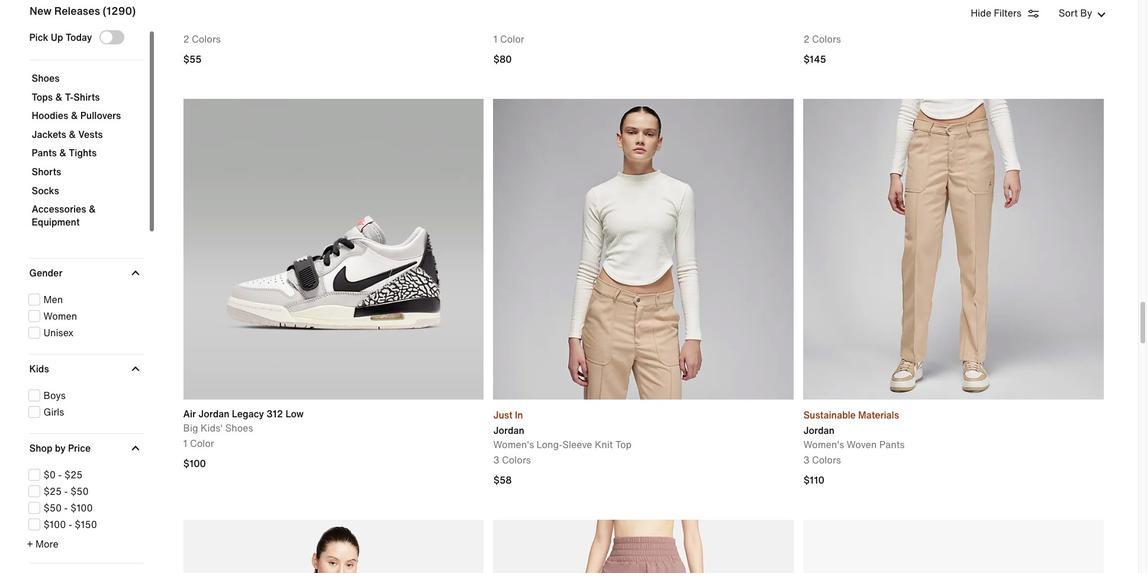 Task type: vqa. For each thing, say whether or not it's contained in the screenshot.
FORGET
no



Task type: describe. For each thing, give the bounding box(es) containing it.
by
[[55, 441, 66, 456]]

up
[[51, 30, 63, 44]]

gender button
[[29, 259, 141, 287]]

Filter for Boys checkbox
[[28, 389, 140, 403]]

tops
[[32, 90, 53, 104]]

2 vertical spatial $100
[[44, 518, 66, 532]]

pants inside shoes tops & t-shirts hoodies & pullovers jackets & vests pants & tights shorts socks accessories & equipment
[[32, 146, 57, 160]]

available in 1 color element
[[183, 436, 214, 451]]

tops & t-shirts link
[[32, 90, 141, 110]]

jordan women's long-sleeve knit top image
[[494, 99, 794, 400]]

air jordan legacy 312 low big kids' shoes image
[[183, 99, 484, 400]]

pick up today
[[29, 30, 92, 44]]

shoes inside shoes tops & t-shirts hoodies & pullovers jackets & vests pants & tights shorts socks accessories & equipment
[[32, 71, 60, 85]]

shorts link
[[32, 165, 141, 184]]

women's long-sleeve knit top link
[[494, 437, 632, 452]]

kids
[[29, 362, 49, 376]]

1
[[183, 436, 188, 451]]

Filter for Men checkbox
[[28, 293, 140, 307]]

$0 - $25
[[44, 468, 83, 482]]

pants inside sustainable materials jordan women's woven pants
[[880, 437, 905, 452]]

girls
[[44, 405, 64, 419]]

big kids' shoes link
[[183, 421, 304, 435]]

sustainable materials jordan women's woven pants
[[804, 408, 905, 452]]

& down t-
[[71, 108, 78, 123]]

chevron image
[[131, 444, 140, 453]]

jordan for sustainable materials
[[804, 423, 835, 437]]

$50 - $100
[[44, 501, 93, 515]]

$58
[[494, 473, 512, 487]]

today
[[66, 30, 92, 44]]

kids'
[[201, 421, 223, 435]]

shirts
[[74, 90, 100, 104]]

accessories
[[32, 202, 86, 216]]

Filter for $0 - $25 button
[[28, 468, 140, 482]]

low
[[286, 407, 304, 421]]

long-
[[537, 437, 563, 452]]

(1290)
[[103, 3, 136, 19]]

jordan link for woven
[[804, 423, 905, 437]]

hide filters button
[[971, 5, 1056, 21]]

shop by price
[[29, 441, 91, 456]]

Filter for Unisex button
[[28, 326, 140, 340]]

kids button
[[29, 355, 141, 383]]

air jordan legacy 312 low link
[[183, 407, 304, 421]]

+
[[27, 537, 33, 551]]

gender group
[[27, 293, 143, 340]]

knit
[[595, 437, 613, 452]]

unisex
[[44, 326, 74, 340]]

1 horizontal spatial $100
[[70, 501, 93, 515]]

hide
[[971, 6, 992, 20]]

in
[[515, 408, 523, 422]]

hide filters
[[971, 6, 1022, 20]]

& left tights
[[59, 146, 66, 160]]

chevron image for kids
[[131, 365, 140, 373]]

women
[[44, 309, 77, 323]]

shop by price button
[[29, 434, 141, 463]]

+ more
[[27, 537, 58, 551]]

gender
[[29, 266, 62, 280]]

socks link
[[32, 183, 141, 203]]

more
[[36, 537, 58, 551]]

& left vests
[[69, 127, 76, 141]]

equipment
[[32, 215, 80, 229]]

- for $50
[[64, 501, 68, 515]]

shop by price group
[[27, 468, 143, 551]]

jackets & vests link
[[32, 127, 141, 147]]

Filter for $100 - $150 button
[[28, 518, 140, 532]]

women's for sustainable materials jordan women's woven pants
[[804, 437, 844, 452]]

Filter for Girls checkbox
[[28, 405, 140, 419]]

releases
[[54, 3, 100, 19]]

pullovers
[[80, 108, 121, 123]]

top
[[616, 437, 632, 452]]

jordan for just in
[[494, 423, 525, 437]]

$145
[[804, 52, 827, 66]]



Task type: locate. For each thing, give the bounding box(es) containing it.
shoes tops & t-shirts hoodies & pullovers jackets & vests pants & tights shorts socks accessories & equipment
[[32, 71, 121, 229]]

2 horizontal spatial jordan
[[804, 423, 835, 437]]

- down $25 - $50
[[64, 501, 68, 515]]

$100 up $100 - $150 button
[[70, 501, 93, 515]]

Filter for $50 - $100 button
[[28, 501, 140, 515]]

$110
[[804, 473, 825, 487]]

sort by
[[1059, 6, 1093, 20]]

chevron image for gender
[[131, 269, 140, 277]]

just
[[494, 408, 513, 422]]

pants right woven
[[880, 437, 905, 452]]

jordan women's woven pants image
[[804, 99, 1105, 400]]

shoes inside air jordan legacy 312 low big kids' shoes 1 color $100
[[225, 421, 253, 435]]

$25
[[64, 468, 83, 482], [44, 485, 62, 499]]

men
[[44, 293, 63, 307]]

& left t-
[[55, 90, 62, 104]]

women's inside just in jordan women's long-sleeve knit top
[[494, 437, 534, 452]]

Filter for $25 - $50 button
[[28, 485, 140, 499]]

accessories & equipment link
[[32, 202, 141, 235]]

0 vertical spatial $50
[[70, 485, 89, 499]]

women's down 'in'
[[494, 437, 534, 452]]

0 horizontal spatial pants
[[32, 146, 57, 160]]

1 horizontal spatial women's
[[804, 437, 844, 452]]

jordan down the sustainable
[[804, 423, 835, 437]]

- right $0
[[58, 468, 62, 482]]

jordan inside sustainable materials jordan women's woven pants
[[804, 423, 835, 437]]

- for $25
[[64, 485, 68, 499]]

$100
[[183, 456, 206, 471], [70, 501, 93, 515], [44, 518, 66, 532]]

jordan inside just in jordan women's long-sleeve knit top
[[494, 423, 525, 437]]

price
[[68, 441, 91, 456]]

pants up 'shorts' at top left
[[32, 146, 57, 160]]

$58 link
[[494, 473, 794, 487], [494, 473, 515, 487]]

312
[[267, 407, 283, 421]]

- for $100
[[69, 518, 72, 532]]

+ more button
[[27, 537, 143, 551]]

$110 link
[[804, 473, 1105, 487], [804, 473, 828, 487]]

materials
[[859, 408, 899, 422]]

sort by button
[[1056, 6, 1109, 20]]

$50
[[70, 485, 89, 499], [44, 501, 62, 515]]

chevron image
[[1097, 11, 1106, 19], [131, 269, 140, 277], [131, 365, 140, 373]]

tights
[[69, 146, 97, 160]]

0 horizontal spatial $100
[[44, 518, 66, 532]]

air
[[183, 407, 196, 421]]

legacy
[[232, 407, 264, 421]]

women's
[[494, 437, 534, 452], [804, 437, 844, 452]]

chevron image for sort by
[[1097, 11, 1106, 19]]

pants
[[32, 146, 57, 160], [880, 437, 905, 452]]

1 women's from the left
[[494, 437, 534, 452]]

pants & tights link
[[32, 146, 141, 166]]

0 vertical spatial chevron image
[[1097, 11, 1106, 19]]

new
[[29, 3, 51, 19]]

$50 up $50 - $100 button
[[70, 485, 89, 499]]

jordan inside air jordan legacy 312 low big kids' shoes 1 color $100
[[198, 407, 230, 421]]

women's inside sustainable materials jordan women's woven pants
[[804, 437, 844, 452]]

pick
[[29, 30, 48, 44]]

nike one classic women's dri-fit cropped tank top image
[[183, 520, 484, 573]]

kids group
[[27, 389, 143, 419]]

0 vertical spatial shoes
[[32, 71, 60, 85]]

$145 link
[[804, 52, 1105, 66], [804, 52, 830, 66]]

t-
[[65, 90, 74, 104]]

$25 down $0
[[44, 485, 62, 499]]

air jordan legacy 312 low big kids' shoes 1 color $100
[[183, 407, 304, 471]]

sleeve
[[563, 437, 592, 452]]

shoes up tops
[[32, 71, 60, 85]]

$25 - $50
[[44, 485, 89, 499]]

1 horizontal spatial jordan
[[494, 423, 525, 437]]

jordan link
[[494, 423, 632, 437], [804, 423, 905, 437]]

$100 - $150
[[44, 518, 97, 532]]

women's down the sustainable
[[804, 437, 844, 452]]

color
[[190, 436, 214, 451]]

$55 link
[[183, 52, 484, 66], [183, 52, 205, 66]]

just in jordan women's long-sleeve knit top
[[494, 408, 632, 452]]

new releases (1290)
[[29, 3, 136, 19]]

2 vertical spatial chevron image
[[131, 365, 140, 373]]

vests
[[78, 127, 103, 141]]

jackets
[[32, 127, 66, 141]]

0 vertical spatial $100
[[183, 456, 206, 471]]

hoodies
[[32, 108, 68, 123]]

chevron image right the by
[[1097, 11, 1106, 19]]

filter for {text} element
[[27, 30, 143, 573]]

1 vertical spatial $100
[[70, 501, 93, 515]]

shoes
[[32, 71, 60, 85], [225, 421, 253, 435]]

$25 up $25 - $50
[[64, 468, 83, 482]]

women's woven pants link
[[804, 437, 905, 452]]

- left $150
[[69, 518, 72, 532]]

by
[[1081, 6, 1093, 20]]

socks
[[32, 183, 59, 198]]

shoes right kids'
[[225, 421, 253, 435]]

$100 down 1 color dropdown button
[[183, 456, 206, 471]]

1 horizontal spatial $50
[[70, 485, 89, 499]]

nike one women's dri-fit ultra high-waisted 3" brief-lined shorts image
[[494, 520, 794, 573]]

$0
[[44, 468, 56, 482]]

sort by element
[[971, 5, 1109, 21]]

chevron image inside gender dropdown button
[[131, 269, 140, 277]]

- for $0
[[58, 468, 62, 482]]

chevron image up men checkbox
[[131, 269, 140, 277]]

1 horizontal spatial $25
[[64, 468, 83, 482]]

1 vertical spatial shoes
[[225, 421, 253, 435]]

jordan link for long-
[[494, 423, 632, 437]]

nike versair women's workout shoes image
[[804, 520, 1105, 573]]

boys
[[44, 389, 66, 403]]

shorts
[[32, 165, 61, 179]]

chevron image up filter for boys checkbox
[[131, 365, 140, 373]]

1 vertical spatial chevron image
[[131, 269, 140, 277]]

1 horizontal spatial pants
[[880, 437, 905, 452]]

0 horizontal spatial women's
[[494, 437, 534, 452]]

chevron image inside the 'kids' dropdown button
[[131, 365, 140, 373]]

1 vertical spatial $25
[[44, 485, 62, 499]]

women's for just in jordan women's long-sleeve knit top
[[494, 437, 534, 452]]

$55
[[183, 52, 202, 66]]

1 jordan link from the left
[[494, 423, 632, 437]]

shoes link
[[32, 71, 141, 91]]

2 horizontal spatial $100
[[183, 456, 206, 471]]

0 horizontal spatial jordan
[[198, 407, 230, 421]]

$150
[[75, 518, 97, 532]]

0 horizontal spatial jordan link
[[494, 423, 632, 437]]

1 vertical spatial $50
[[44, 501, 62, 515]]

0 vertical spatial pants
[[32, 146, 57, 160]]

$100 up the more
[[44, 518, 66, 532]]

0 vertical spatial $25
[[64, 468, 83, 482]]

chevron image inside sort by dropdown button
[[1097, 11, 1106, 19]]

woven
[[847, 437, 877, 452]]

filter ds image
[[1027, 7, 1041, 21]]

shop
[[29, 441, 52, 456]]

sustainable
[[804, 408, 856, 422]]

sort
[[1059, 6, 1078, 20]]

$50 down $25 - $50
[[44, 501, 62, 515]]

Filter for Women checkbox
[[28, 309, 140, 323]]

1 color button
[[183, 436, 214, 451]]

& right accessories on the left of the page
[[89, 202, 96, 216]]

jordan right "air"
[[198, 407, 230, 421]]

jordan
[[198, 407, 230, 421], [494, 423, 525, 437], [804, 423, 835, 437]]

2 jordan link from the left
[[804, 423, 905, 437]]

1 horizontal spatial jordan link
[[804, 423, 905, 437]]

$100 inside air jordan legacy 312 low big kids' shoes 1 color $100
[[183, 456, 206, 471]]

0 horizontal spatial shoes
[[32, 71, 60, 85]]

0 horizontal spatial $50
[[44, 501, 62, 515]]

1 horizontal spatial shoes
[[225, 421, 253, 435]]

- up $50 - $100
[[64, 485, 68, 499]]

0 horizontal spatial $25
[[44, 485, 62, 499]]

jordan down just
[[494, 423, 525, 437]]

big
[[183, 421, 198, 435]]

1 vertical spatial pants
[[880, 437, 905, 452]]

2 women's from the left
[[804, 437, 844, 452]]

-
[[58, 468, 62, 482], [64, 485, 68, 499], [64, 501, 68, 515], [69, 518, 72, 532]]

$80 link
[[494, 52, 794, 66], [494, 52, 515, 66]]

$80
[[494, 52, 512, 66]]

$100 link
[[183, 456, 484, 471], [183, 456, 209, 471]]

filters
[[994, 6, 1022, 20]]

hoodies & pullovers link
[[32, 108, 141, 128]]



